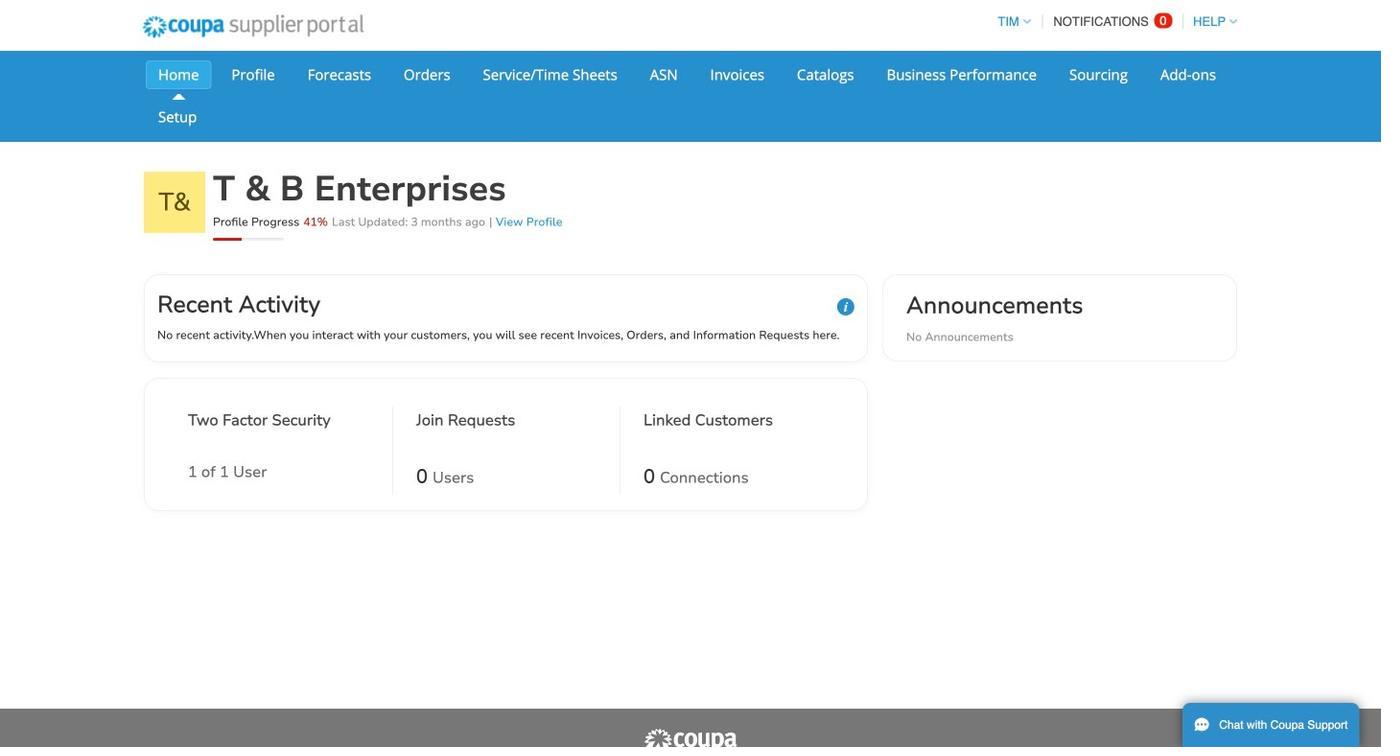 Task type: locate. For each thing, give the bounding box(es) containing it.
0 horizontal spatial coupa supplier portal image
[[130, 3, 377, 51]]

additional information image
[[837, 298, 855, 316]]

0 vertical spatial coupa supplier portal image
[[130, 3, 377, 51]]

navigation
[[989, 3, 1237, 40]]

coupa supplier portal image
[[130, 3, 377, 51], [643, 728, 739, 747]]

t& image
[[144, 172, 205, 233]]

1 vertical spatial coupa supplier portal image
[[643, 728, 739, 747]]



Task type: describe. For each thing, give the bounding box(es) containing it.
1 horizontal spatial coupa supplier portal image
[[643, 728, 739, 747]]



Task type: vqa. For each thing, say whether or not it's contained in the screenshot.
Additional Information icon
yes



